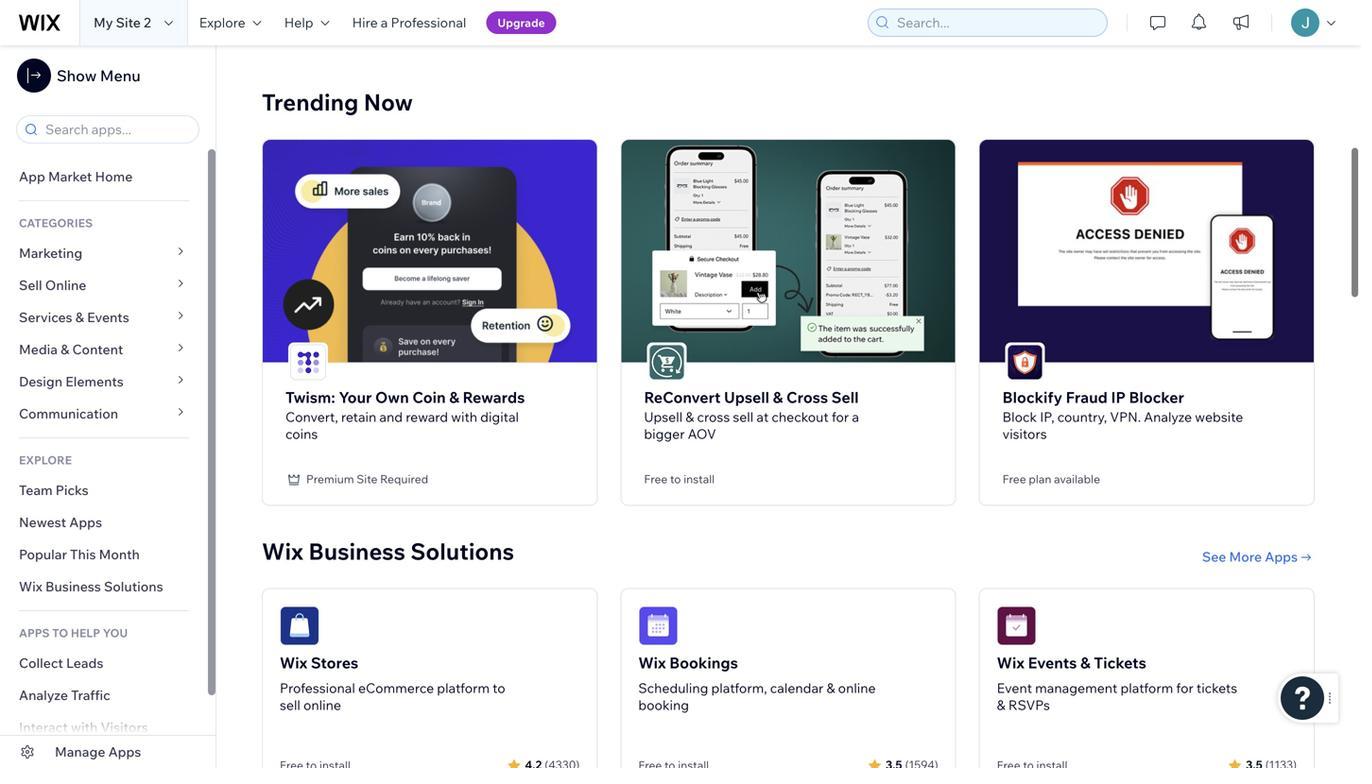 Task type: describe. For each thing, give the bounding box(es) containing it.
wix business solutions inside sidebar element
[[19, 579, 163, 595]]

for inside "reconvert upsell & cross sell upsell & cross sell at checkout for a bigger aov"
[[832, 409, 849, 426]]

picks
[[56, 482, 89, 499]]

premium site required
[[306, 472, 429, 487]]

wix stores logo image
[[280, 607, 320, 646]]

team picks
[[19, 482, 89, 499]]

analyze inside sidebar element
[[19, 688, 68, 704]]

categories
[[19, 216, 93, 230]]

trending
[[262, 88, 359, 116]]

manage apps link
[[0, 737, 216, 769]]

& down event
[[997, 698, 1006, 714]]

scheduling
[[639, 681, 709, 697]]

elements
[[65, 374, 124, 390]]

free for blockify fraud ip blocker
[[1003, 472, 1027, 487]]

digital
[[481, 409, 519, 426]]

1 horizontal spatial wix business solutions
[[262, 538, 514, 566]]

twism:
[[286, 388, 335, 407]]

apps to help you
[[19, 627, 128, 641]]

twism: your own coin & rewards convert, retain and reward with digital coins
[[286, 388, 525, 443]]

free to install
[[644, 472, 715, 487]]

design elements
[[19, 374, 124, 390]]

more
[[1230, 549, 1263, 566]]

install
[[684, 472, 715, 487]]

help button
[[273, 0, 341, 45]]

popular
[[19, 547, 67, 563]]

cross
[[787, 388, 829, 407]]

2
[[144, 14, 151, 31]]

blocker
[[1130, 388, 1185, 407]]

& up 'media & content'
[[75, 309, 84, 326]]

team
[[19, 482, 53, 499]]

solutions inside the wix business solutions link
[[104, 579, 163, 595]]

site for my
[[116, 14, 141, 31]]

reconvert upsell & cross sell upsell & cross sell at checkout for a bigger aov
[[644, 388, 860, 443]]

free for reconvert upsell & cross sell
[[644, 472, 668, 487]]

my
[[94, 14, 113, 31]]

block
[[1003, 409, 1038, 426]]

hire a professional
[[352, 14, 467, 31]]

media & content link
[[0, 334, 208, 366]]

premium
[[306, 472, 354, 487]]

at
[[757, 409, 769, 426]]

rsvps
[[1009, 698, 1051, 714]]

media
[[19, 341, 58, 358]]

upgrade button
[[486, 11, 557, 34]]

explore
[[19, 453, 72, 468]]

visitors
[[101, 720, 148, 736]]

country,
[[1058, 409, 1108, 426]]

marketing
[[19, 245, 82, 262]]

a inside "reconvert upsell & cross sell upsell & cross sell at checkout for a bigger aov"
[[852, 409, 860, 426]]

interact with visitors
[[19, 720, 148, 736]]

interact
[[19, 720, 68, 736]]

platform inside wix events & tickets event management platform for tickets & rsvps
[[1121, 681, 1174, 697]]

popular this month
[[19, 547, 140, 563]]

services & events
[[19, 309, 129, 326]]

apps
[[19, 627, 50, 641]]

booking
[[639, 698, 689, 714]]

vpn.
[[1111, 409, 1142, 426]]

reconvert upsell & cross sell poster image
[[622, 140, 956, 363]]

menu
[[100, 66, 141, 85]]

wix for wix bookings
[[639, 654, 666, 673]]

app market home
[[19, 168, 133, 185]]

checkout
[[772, 409, 829, 426]]

available
[[1055, 472, 1101, 487]]

my site 2
[[94, 14, 151, 31]]

professional for a
[[391, 14, 467, 31]]

now
[[364, 88, 413, 116]]

& up management
[[1081, 654, 1091, 673]]

analyze traffic link
[[0, 680, 208, 712]]

sell online link
[[0, 270, 208, 302]]

required
[[380, 472, 429, 487]]

explore
[[199, 14, 246, 31]]

& up aov
[[686, 409, 695, 426]]

wix for wix events & tickets
[[997, 654, 1025, 673]]

help
[[71, 627, 100, 641]]

coins
[[286, 426, 318, 443]]

services
[[19, 309, 72, 326]]

blockify
[[1003, 388, 1063, 407]]

reconvert
[[644, 388, 721, 407]]

wix business solutions link
[[0, 571, 208, 603]]

Search apps... field
[[40, 116, 193, 143]]

site for premium
[[357, 472, 378, 487]]

fraud
[[1066, 388, 1108, 407]]

ip,
[[1041, 409, 1055, 426]]

team picks link
[[0, 475, 208, 507]]

sell inside wix stores professional ecommerce platform to sell online
[[280, 698, 301, 714]]

1 horizontal spatial solutions
[[411, 538, 514, 566]]

see more apps button
[[1203, 549, 1316, 566]]

visitors
[[1003, 426, 1048, 443]]

communication
[[19, 406, 121, 422]]

rewards
[[463, 388, 525, 407]]

website
[[1196, 409, 1244, 426]]

media & content
[[19, 341, 123, 358]]

reconvert upsell & cross sell icon image
[[649, 345, 685, 381]]

aov
[[688, 426, 717, 443]]



Task type: locate. For each thing, give the bounding box(es) containing it.
your
[[339, 388, 372, 407]]

1 horizontal spatial free
[[1003, 472, 1027, 487]]

communication link
[[0, 398, 208, 430]]

popular this month link
[[0, 539, 208, 571]]

show menu button
[[17, 59, 141, 93]]

0 horizontal spatial upsell
[[644, 409, 683, 426]]

& inside "link"
[[61, 341, 69, 358]]

wix up event
[[997, 654, 1025, 673]]

hire a professional link
[[341, 0, 478, 45]]

1 horizontal spatial to
[[671, 472, 681, 487]]

platform down tickets
[[1121, 681, 1174, 697]]

ip
[[1112, 388, 1126, 407]]

wix for wix stores
[[280, 654, 308, 673]]

reward
[[406, 409, 448, 426]]

hire
[[352, 14, 378, 31]]

apps down "visitors"
[[108, 744, 141, 761]]

site left 2
[[116, 14, 141, 31]]

marketing link
[[0, 237, 208, 270]]

0 horizontal spatial with
[[71, 720, 98, 736]]

for
[[832, 409, 849, 426], [1177, 681, 1194, 697]]

1 vertical spatial professional
[[280, 681, 355, 697]]

1 vertical spatial upsell
[[644, 409, 683, 426]]

traffic
[[71, 688, 110, 704]]

trending now
[[262, 88, 413, 116]]

with left digital at the left of the page
[[451, 409, 478, 426]]

wix up wix stores logo
[[262, 538, 304, 566]]

1 horizontal spatial a
[[852, 409, 860, 426]]

upsell up at
[[724, 388, 770, 407]]

newest apps
[[19, 514, 102, 531]]

apps right more
[[1266, 549, 1299, 566]]

wix bookings scheduling platform, calendar & online booking
[[639, 654, 876, 714]]

wix down "popular"
[[19, 579, 42, 595]]

sell down wix stores logo
[[280, 698, 301, 714]]

coin
[[413, 388, 446, 407]]

this
[[70, 547, 96, 563]]

& right media
[[61, 341, 69, 358]]

apps inside button
[[1266, 549, 1299, 566]]

analyze down blocker
[[1145, 409, 1193, 426]]

platform inside wix stores professional ecommerce platform to sell online
[[437, 681, 490, 697]]

0 horizontal spatial for
[[832, 409, 849, 426]]

0 horizontal spatial sell
[[280, 698, 301, 714]]

for right checkout
[[832, 409, 849, 426]]

1 horizontal spatial apps
[[108, 744, 141, 761]]

& inside wix bookings scheduling platform, calendar & online booking
[[827, 681, 836, 697]]

sell right "cross"
[[832, 388, 859, 407]]

analyze inside blockify fraud ip blocker block ip, country, vpn. analyze website visitors
[[1145, 409, 1193, 426]]

2 vertical spatial apps
[[108, 744, 141, 761]]

site right premium
[[357, 472, 378, 487]]

site
[[116, 14, 141, 31], [357, 472, 378, 487]]

1 vertical spatial events
[[1029, 654, 1078, 673]]

tickets
[[1095, 654, 1147, 673]]

services & events link
[[0, 302, 208, 334]]

online inside wix bookings scheduling platform, calendar & online booking
[[839, 681, 876, 697]]

see more apps
[[1203, 549, 1299, 566]]

0 vertical spatial sell
[[19, 277, 42, 294]]

apps for newest apps
[[69, 514, 102, 531]]

sell left 'online'
[[19, 277, 42, 294]]

0 horizontal spatial a
[[381, 14, 388, 31]]

wix business solutions down this
[[19, 579, 163, 595]]

events inside wix events & tickets event management platform for tickets & rsvps
[[1029, 654, 1078, 673]]

1 vertical spatial analyze
[[19, 688, 68, 704]]

1 vertical spatial site
[[357, 472, 378, 487]]

content
[[72, 341, 123, 358]]

0 vertical spatial site
[[116, 14, 141, 31]]

wix down wix stores logo
[[280, 654, 308, 673]]

1 vertical spatial sell
[[832, 388, 859, 407]]

professional for stores
[[280, 681, 355, 697]]

newest apps link
[[0, 507, 208, 539]]

to
[[671, 472, 681, 487], [493, 681, 506, 697]]

a right checkout
[[852, 409, 860, 426]]

sell inside "reconvert upsell & cross sell upsell & cross sell at checkout for a bigger aov"
[[832, 388, 859, 407]]

interact with visitors link
[[0, 712, 208, 744]]

1 vertical spatial for
[[1177, 681, 1194, 697]]

1 horizontal spatial for
[[1177, 681, 1194, 697]]

1 horizontal spatial business
[[309, 538, 406, 566]]

show menu
[[57, 66, 141, 85]]

& right coin
[[449, 388, 460, 407]]

platform right ecommerce
[[437, 681, 490, 697]]

wix inside wix stores professional ecommerce platform to sell online
[[280, 654, 308, 673]]

0 horizontal spatial professional
[[280, 681, 355, 697]]

convert,
[[286, 409, 338, 426]]

home
[[95, 168, 133, 185]]

events
[[87, 309, 129, 326], [1029, 654, 1078, 673]]

plan
[[1029, 472, 1052, 487]]

with
[[451, 409, 478, 426], [71, 720, 98, 736]]

cross
[[698, 409, 730, 426]]

0 vertical spatial a
[[381, 14, 388, 31]]

Search... field
[[892, 9, 1102, 36]]

1 horizontal spatial sell
[[733, 409, 754, 426]]

wix up scheduling
[[639, 654, 666, 673]]

online right calendar
[[839, 681, 876, 697]]

1 horizontal spatial site
[[357, 472, 378, 487]]

blockify fraud ip blocker block ip, country, vpn. analyze website visitors
[[1003, 388, 1244, 443]]

with inside twism: your own coin & rewards convert, retain and reward with digital coins
[[451, 409, 478, 426]]

0 vertical spatial wix business solutions
[[262, 538, 514, 566]]

0 vertical spatial apps
[[69, 514, 102, 531]]

& inside twism: your own coin & rewards convert, retain and reward with digital coins
[[449, 388, 460, 407]]

platform,
[[712, 681, 768, 697]]

0 horizontal spatial business
[[45, 579, 101, 595]]

0 horizontal spatial online
[[304, 698, 341, 714]]

1 vertical spatial to
[[493, 681, 506, 697]]

sell inside "reconvert upsell & cross sell upsell & cross sell at checkout for a bigger aov"
[[733, 409, 754, 426]]

solutions down required
[[411, 538, 514, 566]]

sell inside 'sell online' link
[[19, 277, 42, 294]]

2 horizontal spatial apps
[[1266, 549, 1299, 566]]

0 horizontal spatial sell
[[19, 277, 42, 294]]

professional inside wix stores professional ecommerce platform to sell online
[[280, 681, 355, 697]]

events up management
[[1029, 654, 1078, 673]]

stores
[[311, 654, 359, 673]]

sidebar element
[[0, 45, 217, 769]]

1 vertical spatial wix business solutions
[[19, 579, 163, 595]]

1 horizontal spatial sell
[[832, 388, 859, 407]]

0 vertical spatial professional
[[391, 14, 467, 31]]

see
[[1203, 549, 1227, 566]]

wix inside wix bookings scheduling platform, calendar & online booking
[[639, 654, 666, 673]]

1 vertical spatial solutions
[[104, 579, 163, 595]]

blockify fraud ip blocker icon image
[[1008, 345, 1044, 381]]

0 horizontal spatial site
[[116, 14, 141, 31]]

wix business solutions
[[262, 538, 514, 566], [19, 579, 163, 595]]

show
[[57, 66, 97, 85]]

analyze traffic
[[19, 688, 110, 704]]

upsell up "bigger"
[[644, 409, 683, 426]]

0 horizontal spatial events
[[87, 309, 129, 326]]

a inside hire a professional link
[[381, 14, 388, 31]]

1 horizontal spatial analyze
[[1145, 409, 1193, 426]]

apps
[[69, 514, 102, 531], [1266, 549, 1299, 566], [108, 744, 141, 761]]

1 platform from the left
[[437, 681, 490, 697]]

0 horizontal spatial free
[[644, 472, 668, 487]]

wix bookings logo image
[[639, 607, 678, 646]]

app market home link
[[0, 161, 208, 193]]

1 vertical spatial business
[[45, 579, 101, 595]]

free left plan
[[1003, 472, 1027, 487]]

business inside sidebar element
[[45, 579, 101, 595]]

apps for manage apps
[[108, 744, 141, 761]]

0 horizontal spatial solutions
[[104, 579, 163, 595]]

apps up this
[[69, 514, 102, 531]]

1 horizontal spatial with
[[451, 409, 478, 426]]

business down popular this month
[[45, 579, 101, 595]]

event
[[997, 681, 1033, 697]]

bigger
[[644, 426, 685, 443]]

you
[[103, 627, 128, 641]]

1 free from the left
[[644, 472, 668, 487]]

sell left at
[[733, 409, 754, 426]]

0 horizontal spatial analyze
[[19, 688, 68, 704]]

online
[[839, 681, 876, 697], [304, 698, 341, 714]]

& left "cross"
[[773, 388, 783, 407]]

calendar
[[771, 681, 824, 697]]

wix business solutions down required
[[262, 538, 514, 566]]

bookings
[[670, 654, 738, 673]]

twism: your own coin & rewards icon image
[[290, 345, 326, 381]]

professional right hire
[[391, 14, 467, 31]]

0 horizontal spatial wix business solutions
[[19, 579, 163, 595]]

free left install at the right of the page
[[644, 472, 668, 487]]

wix inside wix events & tickets event management platform for tickets & rsvps
[[997, 654, 1025, 673]]

retain
[[341, 409, 377, 426]]

&
[[75, 309, 84, 326], [61, 341, 69, 358], [449, 388, 460, 407], [773, 388, 783, 407], [686, 409, 695, 426], [1081, 654, 1091, 673], [827, 681, 836, 697], [997, 698, 1006, 714]]

help
[[284, 14, 314, 31]]

0 vertical spatial to
[[671, 472, 681, 487]]

own
[[376, 388, 409, 407]]

online
[[45, 277, 86, 294]]

for inside wix events & tickets event management platform for tickets & rsvps
[[1177, 681, 1194, 697]]

sell online
[[19, 277, 86, 294]]

to inside wix stores professional ecommerce platform to sell online
[[493, 681, 506, 697]]

wix events & tickets logo image
[[997, 607, 1037, 646]]

wix events & tickets event management platform for tickets & rsvps
[[997, 654, 1238, 714]]

ecommerce
[[358, 681, 434, 697]]

1 vertical spatial sell
[[280, 698, 301, 714]]

1 horizontal spatial online
[[839, 681, 876, 697]]

design
[[19, 374, 62, 390]]

online inside wix stores professional ecommerce platform to sell online
[[304, 698, 341, 714]]

0 vertical spatial sell
[[733, 409, 754, 426]]

0 horizontal spatial apps
[[69, 514, 102, 531]]

solutions down month
[[104, 579, 163, 595]]

wix inside sidebar element
[[19, 579, 42, 595]]

1 horizontal spatial upsell
[[724, 388, 770, 407]]

1 horizontal spatial professional
[[391, 14, 467, 31]]

1 horizontal spatial platform
[[1121, 681, 1174, 697]]

events inside 'services & events' link
[[87, 309, 129, 326]]

business down 'premium site required'
[[309, 538, 406, 566]]

0 horizontal spatial platform
[[437, 681, 490, 697]]

0 vertical spatial with
[[451, 409, 478, 426]]

& right calendar
[[827, 681, 836, 697]]

sell
[[733, 409, 754, 426], [280, 698, 301, 714]]

for left tickets
[[1177, 681, 1194, 697]]

analyze up 'interact'
[[19, 688, 68, 704]]

with up manage in the left bottom of the page
[[71, 720, 98, 736]]

1 vertical spatial apps
[[1266, 549, 1299, 566]]

2 free from the left
[[1003, 472, 1027, 487]]

collect
[[19, 655, 63, 672]]

leads
[[66, 655, 103, 672]]

0 vertical spatial upsell
[[724, 388, 770, 407]]

0 horizontal spatial to
[[493, 681, 506, 697]]

management
[[1036, 681, 1118, 697]]

newest
[[19, 514, 66, 531]]

0 vertical spatial business
[[309, 538, 406, 566]]

2 platform from the left
[[1121, 681, 1174, 697]]

events down 'sell online' link
[[87, 309, 129, 326]]

professional
[[391, 14, 467, 31], [280, 681, 355, 697]]

0 vertical spatial solutions
[[411, 538, 514, 566]]

professional down stores
[[280, 681, 355, 697]]

apps inside 'link'
[[108, 744, 141, 761]]

0 vertical spatial analyze
[[1145, 409, 1193, 426]]

wix stores professional ecommerce platform to sell online
[[280, 654, 506, 714]]

blockify fraud ip blocker poster image
[[980, 140, 1315, 363]]

0 vertical spatial for
[[832, 409, 849, 426]]

1 vertical spatial with
[[71, 720, 98, 736]]

a right hire
[[381, 14, 388, 31]]

design elements link
[[0, 366, 208, 398]]

market
[[48, 168, 92, 185]]

1 vertical spatial a
[[852, 409, 860, 426]]

twism: your own coin & rewards poster image
[[263, 140, 597, 363]]

0 vertical spatial events
[[87, 309, 129, 326]]

a
[[381, 14, 388, 31], [852, 409, 860, 426]]

tickets
[[1197, 681, 1238, 697]]

with inside "link"
[[71, 720, 98, 736]]

online down stores
[[304, 698, 341, 714]]

1 horizontal spatial events
[[1029, 654, 1078, 673]]



Task type: vqa. For each thing, say whether or not it's contained in the screenshot.
+ Create Category button
no



